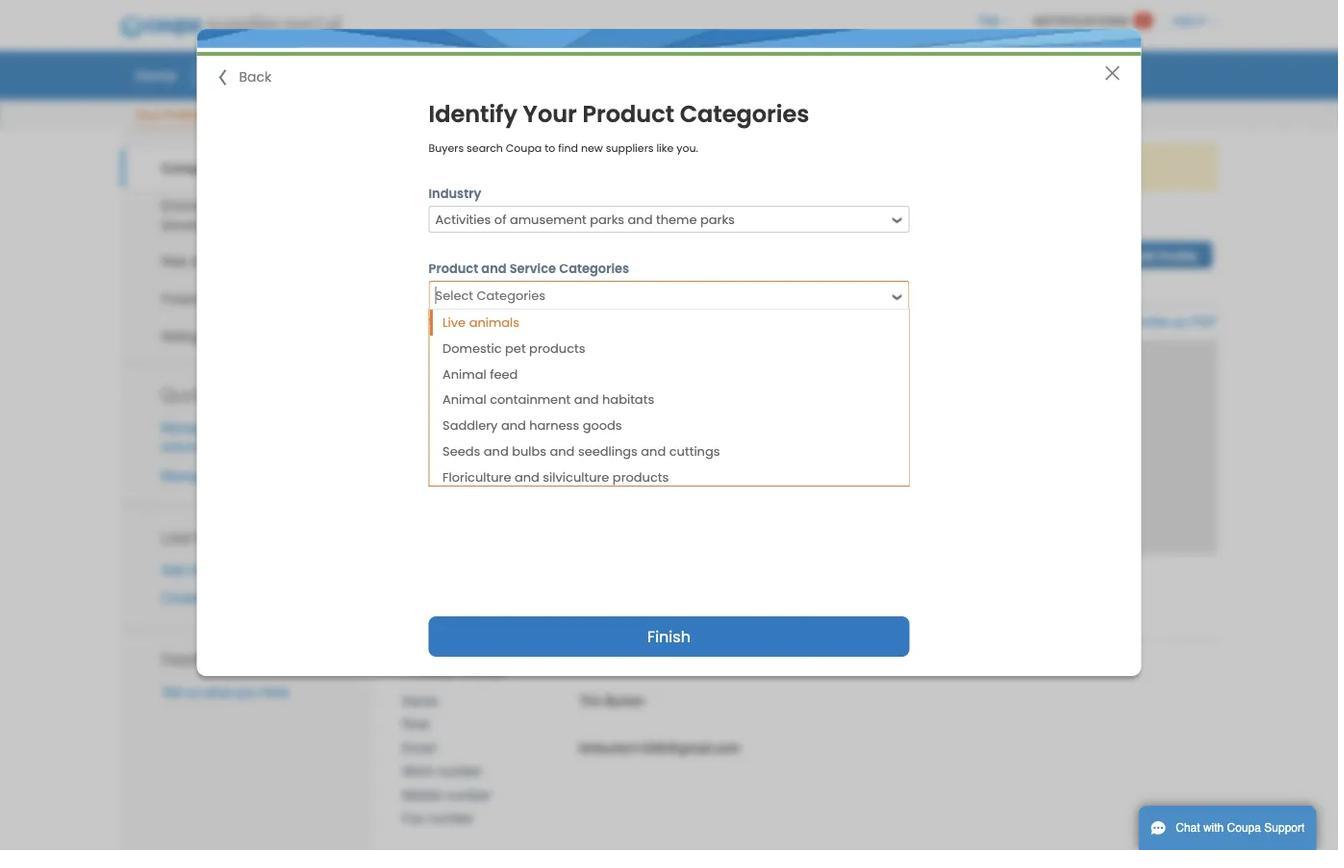 Task type: vqa. For each thing, say whether or not it's contained in the screenshot.
third heading from the bottom
no



Task type: locate. For each thing, give the bounding box(es) containing it.
close image
[[1105, 65, 1121, 81]]

create a discoverable profile link
[[161, 591, 333, 606]]

enterprises
[[638, 234, 774, 265]]

download profile as pdf
[[1067, 314, 1218, 330]]

categories
[[680, 98, 810, 130], [559, 260, 629, 277]]

1 horizontal spatial coupa
[[717, 159, 757, 175]]

you.
[[677, 141, 698, 156]]

0 vertical spatial primary
[[402, 602, 452, 618]]

risk
[[161, 254, 187, 270]]

new
[[581, 141, 603, 156]]

coupa
[[506, 141, 542, 156], [717, 159, 757, 175], [1227, 822, 1261, 835]]

number for mobile number fax number
[[446, 788, 491, 803]]

1 vertical spatial primary
[[402, 663, 452, 679]]

fax
[[402, 811, 425, 827]]

copy profile url
[[913, 314, 1015, 330]]

profile inside button
[[948, 314, 985, 330]]

burton
[[551, 234, 630, 265], [605, 693, 645, 709]]

categories up 'categories'
[[559, 260, 629, 277]]

0 vertical spatial &
[[238, 217, 247, 232]]

profile inside alert
[[552, 159, 589, 175]]

1 horizontal spatial your
[[970, 159, 996, 175]]

seeds and bulbs and seedlings and cuttings option
[[430, 439, 909, 465]]

1 vertical spatial animal
[[442, 391, 486, 409]]

2 vertical spatial number
[[428, 811, 474, 827]]

0 horizontal spatial you
[[235, 685, 257, 700]]

tim inside banner
[[499, 234, 543, 265]]

product
[[583, 98, 674, 130], [429, 260, 478, 277]]

harness
[[529, 417, 579, 435]]

1 vertical spatial number
[[446, 788, 491, 803]]

number up mobile number fax number
[[437, 764, 483, 780]]

1 vertical spatial to
[[593, 159, 604, 175]]

1 horizontal spatial &
[[211, 329, 220, 344]]

social,
[[255, 198, 295, 213]]

1 horizontal spatial products
[[612, 469, 669, 486]]

& for compliance
[[191, 254, 200, 270]]

2 vertical spatial &
[[211, 329, 220, 344]]

domestic pet products option
[[430, 336, 909, 362]]

categories for product and service categories
[[559, 260, 629, 277]]

0 horizontal spatial &
[[191, 254, 200, 270]]

work
[[402, 764, 433, 780]]

1 horizontal spatial categories
[[680, 98, 810, 130]]

background image
[[402, 340, 1218, 554]]

to inside alert
[[593, 159, 604, 175]]

your up buyers search coupa to find new suppliers like you.
[[523, 98, 577, 130]]

discoverable
[[217, 591, 292, 606]]

1 horizontal spatial you
[[622, 314, 641, 329]]

profile inside button
[[1131, 314, 1169, 330]]

floriculture and silviculture products option
[[430, 465, 909, 491]]

and up goods
[[574, 391, 599, 409]]

as
[[1173, 314, 1187, 330]]

1 vertical spatial coupa
[[717, 159, 757, 175]]

orders link
[[265, 61, 337, 89]]

to inside identify your product categories dialog
[[545, 141, 555, 156]]

profile down home link
[[164, 108, 199, 122]]

2 primary from the top
[[402, 663, 452, 679]]

in
[[956, 159, 967, 175]]

products down select the top 10 unspsc categories you serve. on the top of page
[[529, 340, 585, 357]]

0 horizontal spatial profile
[[296, 591, 333, 606]]

coupa up complete
[[506, 141, 542, 156]]

you
[[622, 314, 641, 329], [235, 685, 257, 700]]

primary contact
[[402, 663, 506, 679]]

tim up 10
[[499, 234, 543, 265]]

coupa right with
[[1227, 822, 1261, 835]]

1 primary from the top
[[402, 602, 452, 618]]

2 vertical spatial coupa
[[1227, 822, 1261, 835]]

silviculture
[[543, 469, 609, 486]]

ratings & references
[[161, 329, 292, 344]]

live animals domestic pet products animal feed animal containment and habitats saddlery and harness goods seeds and bulbs and seedlings and cuttings floriculture and silviculture products
[[442, 314, 720, 486]]

and up floriculture
[[483, 443, 508, 460]]

0 vertical spatial tim
[[499, 234, 543, 265]]

1 vertical spatial profile
[[948, 314, 985, 330]]

download
[[1067, 314, 1127, 330]]

primary
[[402, 602, 452, 618], [402, 663, 452, 679]]

complete your profile to get discovered by coupa buyers that are looking for items in your category. alert
[[402, 143, 1218, 191]]

0 horizontal spatial tim
[[499, 234, 543, 265]]

quick
[[161, 384, 204, 406]]

0 horizontal spatial categories
[[559, 260, 629, 277]]

serve.
[[644, 314, 675, 329]]

product up suppliers
[[583, 98, 674, 130]]

setup
[[1095, 65, 1134, 85]]

copy profile url button
[[913, 312, 1015, 332]]

learning center
[[161, 525, 282, 548]]

& right risk on the top of page
[[191, 254, 200, 270]]

mobile number fax number
[[402, 788, 491, 827]]

think
[[261, 685, 289, 700]]

primary for primary address
[[402, 602, 452, 618]]

payment
[[214, 421, 265, 436]]

profile left 'url'
[[948, 314, 985, 330]]

your
[[522, 159, 549, 175], [970, 159, 996, 175]]

manage
[[161, 421, 210, 436], [161, 468, 210, 483]]

0 vertical spatial coupa
[[506, 141, 542, 156]]

1 vertical spatial you
[[235, 685, 257, 700]]

learning
[[161, 525, 227, 548]]

role
[[402, 717, 430, 732]]

progress bar
[[197, 52, 1142, 56]]

manage legal entities
[[161, 468, 288, 483]]

you right what
[[235, 685, 257, 700]]

you left serve.
[[622, 314, 641, 329]]

risk & compliance link
[[121, 243, 373, 280]]

your down home link
[[135, 108, 160, 122]]

0 horizontal spatial product
[[429, 260, 478, 277]]

manage for manage payment information
[[161, 421, 210, 436]]

and down saddlery and harness goods 'option'
[[641, 443, 666, 460]]

& right ratings
[[211, 329, 220, 344]]

0 vertical spatial animal
[[442, 365, 486, 383]]

products down 'seeds and bulbs and seedlings and cuttings' option
[[612, 469, 669, 486]]

coupa inside button
[[1227, 822, 1261, 835]]

2 horizontal spatial coupa
[[1227, 822, 1261, 835]]

1 vertical spatial manage
[[161, 468, 210, 483]]

select
[[429, 314, 461, 329]]

address
[[456, 602, 510, 618]]

customers
[[223, 562, 285, 578]]

manage payment information link
[[161, 421, 265, 455]]

product up select
[[429, 260, 478, 277]]

pet
[[505, 340, 525, 357]]

& inside environmental, social, governance & diversity
[[238, 217, 247, 232]]

animal up saddlery
[[442, 391, 486, 409]]

0 vertical spatial manage
[[161, 421, 210, 436]]

0 vertical spatial products
[[529, 340, 585, 357]]

burton inside tim burton enterprises banner
[[551, 234, 630, 265]]

1 horizontal spatial tim
[[579, 693, 601, 709]]

manage down information
[[161, 468, 210, 483]]

1 horizontal spatial to
[[593, 159, 604, 175]]

tim burton enterprises banner
[[395, 212, 1238, 641]]

domestic
[[442, 340, 501, 357]]

containment
[[489, 391, 570, 409]]

2 vertical spatial profile
[[296, 591, 333, 606]]

service
[[510, 260, 556, 277]]

top
[[484, 314, 502, 329]]

2 horizontal spatial profile
[[948, 314, 985, 330]]

product and service categories list box
[[429, 309, 910, 491]]

1 vertical spatial products
[[612, 469, 669, 486]]

coupa inside alert
[[717, 159, 757, 175]]

primary inside tim burton enterprises banner
[[402, 602, 452, 618]]

saddlery
[[442, 417, 497, 435]]

0 horizontal spatial your
[[135, 108, 160, 122]]

find
[[558, 141, 578, 156]]

1 horizontal spatial profile
[[552, 159, 589, 175]]

information
[[161, 440, 228, 455]]

2 horizontal spatial &
[[238, 217, 247, 232]]

1 horizontal spatial your
[[523, 98, 577, 130]]

categories up complete your profile to get discovered by coupa buyers that are looking for items in your category.
[[680, 98, 810, 130]]

burton up the timburton1006@gmail.com
[[605, 693, 645, 709]]

profile down find at the left
[[552, 159, 589, 175]]

your down buyers search coupa to find new suppliers like you.
[[522, 159, 549, 175]]

primary up name
[[402, 663, 452, 679]]

0 vertical spatial product
[[583, 98, 674, 130]]

environmental, social, governance & diversity link
[[121, 187, 373, 243]]

1 vertical spatial categories
[[559, 260, 629, 277]]

and left service
[[481, 260, 507, 277]]

burton up 'categories'
[[551, 234, 630, 265]]

0 horizontal spatial coupa
[[506, 141, 542, 156]]

chat with coupa support
[[1176, 822, 1305, 835]]

& left "diversity"
[[238, 217, 247, 232]]

coupa inside identify your product categories dialog
[[506, 141, 542, 156]]

2 your from the left
[[970, 159, 996, 175]]

to left find at the left
[[545, 141, 555, 156]]

number down mobile
[[428, 811, 474, 827]]

tim burton
[[579, 693, 645, 709]]

live animals option
[[430, 310, 909, 336]]

products
[[529, 340, 585, 357], [612, 469, 669, 486]]

manage up information
[[161, 421, 210, 436]]

company profile
[[161, 161, 268, 176]]

profile right edit at top
[[1159, 249, 1198, 263]]

financial
[[161, 291, 215, 307]]

primary left address
[[402, 602, 452, 618]]

1 vertical spatial &
[[191, 254, 200, 270]]

pdf
[[1191, 314, 1218, 330]]

to
[[545, 141, 555, 156], [593, 159, 604, 175]]

legal
[[214, 468, 242, 483]]

are
[[831, 159, 850, 175]]

profile up social, at the left
[[226, 161, 268, 176]]

back
[[239, 68, 272, 87]]

timburton1006@gmail.com
[[579, 741, 740, 756]]

tim up the timburton1006@gmail.com
[[579, 693, 601, 709]]

0 vertical spatial burton
[[551, 234, 630, 265]]

manage inside the manage payment information
[[161, 421, 210, 436]]

0 vertical spatial number
[[437, 764, 483, 780]]

ratings
[[161, 329, 207, 344]]

2 manage from the top
[[161, 468, 210, 483]]

0 vertical spatial to
[[545, 141, 555, 156]]

coupa for chat
[[1227, 822, 1261, 835]]

add more customers
[[161, 562, 285, 578]]

1 manage from the top
[[161, 421, 210, 436]]

links
[[208, 384, 247, 406]]

number for work number
[[437, 764, 483, 780]]

edit profile
[[1132, 249, 1198, 263]]

0 vertical spatial you
[[622, 314, 641, 329]]

profile left progress
[[909, 220, 948, 234]]

1 vertical spatial tim
[[579, 693, 601, 709]]

cuttings
[[669, 443, 720, 460]]

company profile link
[[121, 150, 373, 187]]

number
[[437, 764, 483, 780], [446, 788, 491, 803], [428, 811, 474, 827]]

your right in
[[970, 159, 996, 175]]

create a discoverable profile
[[161, 591, 333, 606]]

profile left as
[[1131, 314, 1169, 330]]

and
[[481, 260, 507, 277], [574, 391, 599, 409], [501, 417, 526, 435], [483, 443, 508, 460], [549, 443, 574, 460], [641, 443, 666, 460], [514, 469, 539, 486]]

animal down domestic
[[442, 365, 486, 383]]

profile for your profile
[[164, 108, 199, 122]]

profile
[[205, 65, 249, 85], [164, 108, 199, 122], [226, 161, 268, 176], [909, 220, 948, 234], [1159, 249, 1198, 263], [1131, 314, 1169, 330]]

0 horizontal spatial your
[[522, 159, 549, 175]]

to left get
[[593, 159, 604, 175]]

animal feed option
[[430, 362, 909, 387]]

profile for download profile as pdf
[[1131, 314, 1169, 330]]

0 vertical spatial categories
[[680, 98, 810, 130]]

profile right the discoverable
[[296, 591, 333, 606]]

0 horizontal spatial to
[[545, 141, 555, 156]]

profile down coupa supplier portal image
[[205, 65, 249, 85]]

coupa right by
[[717, 159, 757, 175]]

0 vertical spatial profile
[[552, 159, 589, 175]]

governance
[[161, 217, 235, 232]]

financial performance link
[[121, 280, 373, 318]]

entities
[[246, 468, 288, 483]]

tim burton enterprises image
[[402, 212, 479, 291]]

create
[[161, 591, 202, 606]]

1 vertical spatial burton
[[605, 693, 645, 709]]

number down work number
[[446, 788, 491, 803]]

profile for edit profile
[[1159, 249, 1198, 263]]



Task type: describe. For each thing, give the bounding box(es) containing it.
ratings & references link
[[121, 318, 373, 355]]

2 animal from the top
[[442, 391, 486, 409]]

tell us what you think
[[161, 685, 289, 700]]

compliance
[[204, 254, 275, 270]]

identify
[[429, 98, 518, 130]]

goods
[[582, 417, 622, 435]]

items
[[920, 159, 952, 175]]

profile progress
[[909, 220, 1005, 234]]

diversity
[[251, 217, 303, 232]]

complete
[[461, 159, 519, 175]]

us
[[185, 685, 199, 700]]

you inside button
[[235, 685, 257, 700]]

buyers search coupa to find new suppliers like you.
[[429, 141, 698, 156]]

like
[[657, 141, 674, 156]]

search
[[467, 141, 503, 156]]

categories for identify your product categories
[[680, 98, 810, 130]]

seedlings
[[578, 443, 637, 460]]

saddlery and harness goods option
[[430, 413, 909, 439]]

add more customers link
[[161, 562, 285, 578]]

your inside your profile link
[[135, 108, 160, 122]]

that
[[805, 159, 827, 175]]

tell
[[161, 685, 181, 700]]

unspsc
[[518, 314, 559, 329]]

primary address
[[402, 602, 510, 618]]

the
[[464, 314, 481, 329]]

tim for tim burton enterprises
[[499, 234, 543, 265]]

category.
[[1000, 159, 1055, 175]]

add
[[161, 562, 185, 578]]

feedback
[[161, 648, 233, 670]]

buyers
[[429, 141, 464, 156]]

industry
[[429, 185, 481, 202]]

select the top 10 unspsc categories you serve.
[[429, 314, 675, 329]]

Industry text field
[[431, 207, 885, 232]]

center
[[231, 525, 282, 548]]

1 vertical spatial product
[[429, 260, 478, 277]]

more
[[189, 562, 220, 578]]

progress
[[951, 220, 1005, 234]]

your profile link
[[134, 103, 200, 128]]

profile for company profile
[[226, 161, 268, 176]]

support
[[1265, 822, 1305, 835]]

burton for tim burton enterprises
[[551, 234, 630, 265]]

work number
[[402, 764, 483, 780]]

& for references
[[211, 329, 220, 344]]

your profile
[[135, 108, 199, 122]]

10
[[505, 314, 515, 329]]

Product and Service Categories text field
[[431, 283, 885, 308]]

primary for primary contact
[[402, 663, 452, 679]]

to for get
[[593, 159, 604, 175]]

coupa for buyers
[[506, 141, 542, 156]]

and down 'harness'
[[549, 443, 574, 460]]

environmental, social, governance & diversity
[[161, 198, 303, 232]]

edit
[[1132, 249, 1155, 263]]

home link
[[123, 61, 189, 89]]

with
[[1204, 822, 1224, 835]]

by
[[699, 159, 713, 175]]

manage legal entities link
[[161, 468, 288, 483]]

0 horizontal spatial products
[[529, 340, 585, 357]]

contact
[[456, 663, 506, 679]]

risk & compliance
[[161, 254, 275, 270]]

animals
[[469, 314, 519, 331]]

to for find
[[545, 141, 555, 156]]

seeds
[[442, 443, 480, 460]]

1 horizontal spatial product
[[583, 98, 674, 130]]

looking
[[854, 159, 897, 175]]

name
[[402, 693, 438, 709]]

chat with coupa support button
[[1139, 806, 1317, 851]]

performance
[[219, 291, 296, 307]]

buyers
[[761, 159, 801, 175]]

you inside dialog
[[622, 314, 641, 329]]

get
[[608, 159, 627, 175]]

chat
[[1176, 822, 1200, 835]]

1 your from the left
[[522, 159, 549, 175]]

url
[[988, 314, 1015, 330]]

burton for tim burton
[[605, 693, 645, 709]]

floriculture
[[442, 469, 511, 486]]

manage for manage legal entities
[[161, 468, 210, 483]]

coupa supplier portal image
[[106, 3, 354, 51]]

and up bulbs
[[501, 417, 526, 435]]

quick links
[[161, 384, 247, 406]]

identify your product categories dialog
[[197, 29, 1142, 676]]

live
[[442, 314, 465, 331]]

orders
[[277, 65, 324, 85]]

profile inside "link"
[[205, 65, 249, 85]]

setup link
[[1083, 61, 1146, 89]]

your inside identify your product categories dialog
[[523, 98, 577, 130]]

finish
[[648, 626, 691, 648]]

what
[[203, 685, 232, 700]]

download profile as pdf button
[[1067, 312, 1218, 332]]

a
[[205, 591, 213, 606]]

email
[[402, 741, 436, 756]]

for
[[901, 159, 916, 175]]

animal containment and habitats option
[[430, 387, 909, 413]]

habitats
[[602, 391, 654, 409]]

and down bulbs
[[514, 469, 539, 486]]

home
[[135, 65, 176, 85]]

tim for tim burton
[[579, 693, 601, 709]]

1 animal from the top
[[442, 365, 486, 383]]

product and service categories
[[429, 260, 629, 277]]

feed
[[489, 365, 517, 383]]



